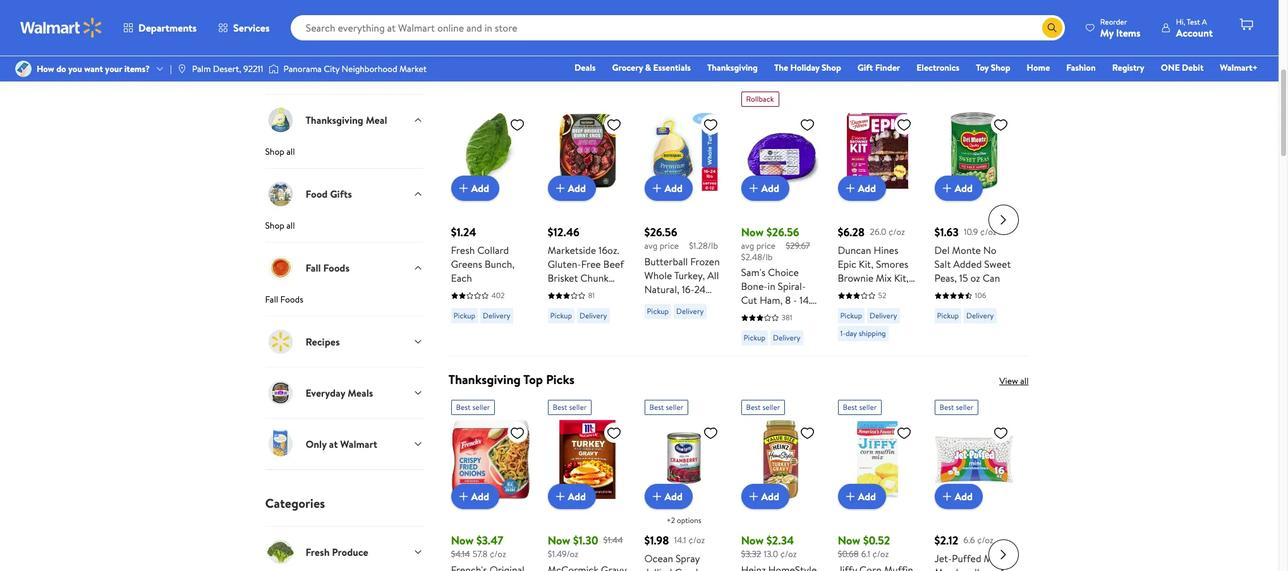 Task type: locate. For each thing, give the bounding box(es) containing it.
4 best from the left
[[747, 402, 761, 413]]

Search search field
[[291, 15, 1066, 40]]

2 best seller from the left
[[553, 402, 587, 413]]

oz
[[971, 271, 981, 285]]

kit, right epic
[[859, 258, 874, 271]]

add to cart image up $26.56 avg price
[[650, 181, 665, 196]]

price up 'butterball'
[[660, 240, 679, 253]]

fresh
[[451, 244, 475, 258], [306, 546, 330, 560]]

0 vertical spatial shop all
[[265, 146, 295, 158]]

seller for $1.30
[[569, 402, 587, 413]]

0 horizontal spatial shop now link
[[250, 0, 500, 23]]

beef
[[604, 258, 624, 271]]

now left $1.30
[[548, 533, 571, 549]]

add to cart image for now $2.34
[[747, 490, 762, 505]]

palm
[[192, 63, 211, 75]]

2 seller from the left
[[569, 402, 587, 413]]

1 vertical spatial foods
[[280, 294, 304, 306]]

add button up 6.6
[[935, 485, 983, 510]]

1 horizontal spatial thanksgiving
[[449, 371, 521, 388]]

$1.28/lb
[[689, 240, 718, 253]]

seller down "picks"
[[569, 402, 587, 413]]

thanksgiving left meal
[[306, 113, 364, 127]]

0 horizontal spatial price
[[660, 240, 679, 253]]

8-
[[695, 296, 704, 310]]

0 horizontal spatial fall
[[265, 294, 278, 306]]

add button up +2
[[645, 485, 693, 510]]

1 horizontal spatial fall
[[306, 261, 321, 275]]

add button up $6.28
[[838, 176, 887, 201]]

0 horizontal spatial avg
[[645, 240, 658, 253]]

¢/oz inside now $2.34 $3.32 13.0 ¢/oz
[[781, 548, 797, 561]]

neighborhood
[[342, 63, 398, 75]]

best for $0.52
[[843, 402, 858, 413]]

best seller for $1.30
[[553, 402, 587, 413]]

2 shop all from the top
[[265, 220, 295, 232]]

fall
[[306, 261, 321, 275], [265, 294, 278, 306]]

13.0
[[764, 548, 779, 561]]

product group containing now $3.47
[[451, 395, 530, 572]]

seller for $0.52
[[860, 402, 877, 413]]

1 vertical spatial shop all link
[[265, 220, 423, 242]]

seller up the jet-puffed mini marshmallows, 1 lb bag image
[[957, 402, 974, 413]]

palm desert, 92211
[[192, 63, 263, 75]]

1 $26.56 from the left
[[645, 225, 678, 241]]

product group containing $6.28
[[838, 87, 917, 351]]

0 horizontal spatial $26.56
[[645, 225, 678, 241]]

2 horizontal spatial now
[[822, 7, 838, 20]]

1 shop all link from the top
[[265, 146, 423, 168]]

add button for fresh collard greens bunch, each image
[[451, 176, 500, 201]]

0 horizontal spatial  image
[[177, 64, 187, 74]]

5 seller from the left
[[860, 402, 877, 413]]

$26.56
[[645, 225, 678, 241], [767, 225, 800, 241]]

now inside now $3.47 $4.14 57.8 ¢/oz
[[451, 533, 474, 549]]

best seller up the jet-puffed mini marshmallows, 1 lb bag image
[[940, 402, 974, 413]]

add to cart image
[[456, 181, 471, 196], [553, 181, 568, 196], [650, 181, 665, 196], [456, 490, 471, 505], [650, 490, 665, 505], [843, 490, 859, 505]]

add to cart image up now $0.52 $0.68 6.1 ¢/oz
[[843, 490, 859, 505]]

food
[[306, 187, 328, 201]]

electronics link
[[911, 61, 966, 75]]

1 vertical spatial fresh
[[306, 546, 330, 560]]

0 horizontal spatial fall foods
[[265, 294, 304, 306]]

5 best from the left
[[843, 402, 858, 413]]

2 avg from the left
[[742, 240, 755, 253]]

now left $3.47
[[451, 533, 474, 549]]

seller up heinz homestyle turkey gravy value size, 18 oz jar image
[[763, 402, 781, 413]]

 image for panorama
[[269, 63, 279, 75]]

¢/oz inside $6.28 26.0 ¢/oz duncan hines epic kit, smores brownie mix kit, 24.16 oz.
[[889, 226, 906, 238]]

1 horizontal spatial fresh
[[451, 244, 475, 258]]

add up the $0.52
[[859, 490, 877, 504]]

add to favorites list, ocean spray jellied cranberry sauce, 14 oz can image
[[704, 426, 719, 442]]

departments
[[138, 21, 197, 35]]

avg up sam's
[[742, 240, 755, 253]]

featured items
[[449, 63, 531, 80]]

walmart+ link
[[1215, 61, 1264, 75]]

shop now link up &
[[515, 0, 764, 23]]

2 now from the left
[[557, 7, 573, 20]]

1-day shipping
[[841, 328, 886, 339]]

0 horizontal spatial thanksgiving
[[306, 113, 364, 127]]

best down "picks"
[[553, 402, 568, 413]]

next slide for product carousel list image
[[989, 205, 1019, 235]]

add button for butterball frozen whole turkey, all natural, 16-24 lbs., serves 8-12 image
[[645, 176, 693, 201]]

fall foods inside dropdown button
[[306, 261, 350, 275]]

french's original crispy fried onions, 6 oz salad toppings image
[[451, 421, 530, 500]]

1 horizontal spatial in
[[768, 280, 776, 294]]

0 vertical spatial fall foods
[[306, 261, 350, 275]]

add button up $3.47
[[451, 485, 500, 510]]

rollback
[[747, 94, 774, 105]]

thanksgiving up the rollback at the top of page
[[708, 61, 758, 74]]

2 horizontal spatial thanksgiving
[[708, 61, 758, 74]]

duncan hines epic kit, smores brownie mix kit, 24.16 oz. image
[[838, 112, 917, 191]]

debit
[[1183, 61, 1204, 74]]

shop now list item up &
[[507, 0, 772, 33]]

best seller down thanksgiving top picks
[[456, 402, 490, 413]]

now inside now $26.56 avg price
[[742, 225, 764, 241]]

kit, right mix
[[895, 271, 909, 285]]

Walmart Site-Wide search field
[[291, 15, 1066, 40]]

panorama city neighborhood market
[[284, 63, 427, 75]]

4 seller from the left
[[763, 402, 781, 413]]

1 vertical spatial shop all
[[265, 220, 295, 232]]

5 best seller from the left
[[843, 402, 877, 413]]

add to cart image up $6.28
[[843, 181, 859, 196]]

heinz homestyle turkey gravy value size, 18 oz jar image
[[742, 421, 821, 500]]

now left '6.1'
[[838, 533, 861, 549]]

shop now link up the finder
[[780, 0, 1029, 23]]

grocery & essentials
[[613, 61, 691, 74]]

1 shop all from the top
[[265, 146, 295, 158]]

in inside sam's choice bone-in spiral- cut ham, 8 - 14.6 lb
[[768, 280, 776, 294]]

add for add to cart image above $1.63
[[955, 182, 973, 195]]

0 horizontal spatial now
[[293, 7, 309, 20]]

now up $2.48/lb
[[742, 225, 764, 241]]

2 vertical spatial thanksgiving
[[449, 371, 521, 388]]

add up $1.24
[[471, 182, 490, 195]]

product group containing $2.12
[[935, 395, 1014, 572]]

best down thanksgiving top picks
[[456, 402, 471, 413]]

delivery down 381
[[773, 333, 801, 344]]

meals
[[348, 386, 373, 400]]

1 horizontal spatial avg
[[742, 240, 755, 253]]

thanksgiving inside thanksgiving meal dropdown button
[[306, 113, 364, 127]]

hines
[[874, 244, 899, 258]]

thanksgiving link
[[702, 61, 764, 75]]

sweet
[[985, 258, 1012, 271]]

shipping
[[859, 328, 886, 339]]

¢/oz right 26.0 at the right
[[889, 226, 906, 238]]

kit,
[[859, 258, 874, 271], [895, 271, 909, 285]]

add button up $1.30
[[548, 485, 596, 510]]

add to cart image up $2.12 on the bottom right of page
[[940, 490, 955, 505]]

add up $12.46
[[568, 182, 586, 195]]

list containing shop now
[[243, 0, 1037, 33]]

delivery
[[677, 306, 704, 317], [483, 311, 511, 321], [580, 311, 607, 321], [870, 311, 898, 321], [967, 311, 994, 321], [773, 333, 801, 344]]

now up deals link
[[557, 7, 573, 20]]

1 horizontal spatial shop now link
[[515, 0, 764, 23]]

best seller for $2.34
[[747, 402, 781, 413]]

0 vertical spatial foods
[[323, 261, 350, 275]]

thanksgiving
[[708, 61, 758, 74], [306, 113, 364, 127], [449, 371, 521, 388]]

now for now $2.34 $3.32 13.0 ¢/oz
[[742, 533, 764, 549]]

how do you want your items?
[[37, 63, 150, 75]]

product group
[[451, 87, 530, 351], [548, 87, 627, 351], [645, 87, 724, 351], [742, 87, 821, 351], [838, 87, 917, 351], [935, 87, 1014, 351], [451, 395, 530, 572], [548, 395, 627, 572], [645, 395, 724, 572], [742, 395, 821, 572], [838, 395, 917, 572], [935, 395, 1014, 572]]

add to cart image
[[747, 181, 762, 196], [843, 181, 859, 196], [940, 181, 955, 196], [553, 490, 568, 505], [747, 490, 762, 505], [940, 490, 955, 505]]

delivery down 106
[[967, 311, 994, 321]]

now for now $3.47 $4.14 57.8 ¢/oz
[[451, 533, 474, 549]]

1 horizontal spatial $26.56
[[767, 225, 800, 241]]

3 shop now from the left
[[801, 7, 838, 20]]

fresh left produce
[[306, 546, 330, 560]]

add to cart image up now $3.47 $4.14 57.8 ¢/oz on the left bottom
[[456, 490, 471, 505]]

avg up 'butterball'
[[645, 240, 658, 253]]

now up panorama on the left of page
[[293, 7, 309, 20]]

1 horizontal spatial foods
[[323, 261, 350, 275]]

add button for mccormick gravy mix - turkey naturally flavored, 0.87 oz gravies image
[[548, 485, 596, 510]]

add to favorites list, french's original crispy fried onions, 6 oz salad toppings image
[[510, 426, 525, 442]]

1 horizontal spatial shop now
[[536, 7, 573, 20]]

add button for duncan hines epic kit, smores brownie mix kit, 24.16 oz. image
[[838, 176, 887, 201]]

$26.56 avg price
[[645, 225, 679, 253]]

now for now trending
[[265, 63, 290, 80]]

381
[[782, 313, 793, 323]]

add button up $26.56 avg price
[[645, 176, 693, 201]]

add for add to cart icon associated with 'marketside 16oz. gluten-free beef brisket chunk burnt ends in sauce-naturally smoked' image
[[568, 182, 586, 195]]

thanksgiving left top
[[449, 371, 521, 388]]

add to cart image up $1.24
[[456, 181, 471, 196]]

do
[[56, 63, 66, 75]]

fashion link
[[1061, 61, 1102, 75]]

featured
[[449, 63, 498, 80]]

the holiday shop
[[775, 61, 842, 74]]

best for $3.47
[[456, 402, 471, 413]]

now inside 'now $1.30 $1.44 $1.49/oz'
[[548, 533, 571, 549]]

1 best from the left
[[456, 402, 471, 413]]

add button for heinz homestyle turkey gravy value size, 18 oz jar image
[[742, 485, 790, 510]]

now for second 'shop now' link from the right
[[557, 7, 573, 20]]

shop now list item
[[243, 0, 507, 33], [507, 0, 772, 33], [772, 0, 1037, 33]]

add to favorites list, del monte no salt added sweet peas, 15 oz can image
[[994, 117, 1009, 133]]

add to cart image for 'marketside 16oz. gluten-free beef brisket chunk burnt ends in sauce-naturally smoked' image
[[553, 181, 568, 196]]

thanksgiving for thanksgiving meal
[[306, 113, 364, 127]]

puffed
[[952, 552, 982, 566]]

¢/oz right 57.8
[[490, 548, 506, 561]]

1 horizontal spatial  image
[[269, 63, 279, 75]]

now up the holiday shop at the right top of page
[[822, 7, 838, 20]]

add to cart image up now $2.34 $3.32 13.0 ¢/oz at the right bottom of page
[[747, 490, 762, 505]]

finder
[[876, 61, 901, 74]]

add to favorites list, heinz homestyle turkey gravy value size, 18 oz jar image
[[800, 426, 816, 442]]

add button up now $26.56 avg price
[[742, 176, 790, 201]]

1 vertical spatial thanksgiving
[[306, 113, 364, 127]]

seller down thanksgiving top picks
[[473, 402, 490, 413]]

best seller up jiffy corn muffin mix, 8.5 oz image
[[843, 402, 877, 413]]

add button up $1.24
[[451, 176, 500, 201]]

produce
[[332, 546, 369, 560]]

test
[[1188, 16, 1201, 27]]

at
[[329, 438, 338, 452]]

now for now $26.56 avg price
[[742, 225, 764, 241]]

2 $26.56 from the left
[[767, 225, 800, 241]]

add to cart image up 'now $1.30 $1.44 $1.49/oz' at the bottom of page
[[553, 490, 568, 505]]

product group containing $1.63
[[935, 87, 1014, 351]]

¢/oz right 6.6
[[978, 534, 994, 547]]

2 shop now from the left
[[536, 7, 573, 20]]

1 horizontal spatial price
[[757, 240, 776, 253]]

¢/oz right 10.9
[[981, 226, 997, 238]]

shop all link down gifts
[[265, 220, 423, 242]]

1 best seller from the left
[[456, 402, 490, 413]]

$26.56 up $2.48/lb
[[767, 225, 800, 241]]

fall inside dropdown button
[[306, 261, 321, 275]]

best up ocean spray jellied cranberry sauce, 14 oz can image at right
[[650, 402, 664, 413]]

shop now list item up neighborhood
[[243, 0, 507, 33]]

in left spiral-
[[768, 280, 776, 294]]

 image
[[269, 63, 279, 75], [177, 64, 187, 74]]

seller up ocean spray jellied cranberry sauce, 14 oz can image at right
[[666, 402, 684, 413]]

price up sam's
[[757, 240, 776, 253]]

best seller down "picks"
[[553, 402, 587, 413]]

duncan
[[838, 244, 872, 258]]

0 horizontal spatial foods
[[280, 294, 304, 306]]

add up 10.9
[[955, 182, 973, 195]]

2 horizontal spatial shop now link
[[780, 0, 1029, 23]]

0 vertical spatial all
[[287, 146, 295, 158]]

view
[[1000, 375, 1019, 388]]

shop all link down thanksgiving meal
[[265, 146, 423, 168]]

¢/oz right 14.1
[[689, 534, 705, 547]]

spiral-
[[778, 280, 806, 294]]

seller up jiffy corn muffin mix, 8.5 oz image
[[860, 402, 877, 413]]

0 horizontal spatial kit,
[[859, 258, 874, 271]]

1 now from the left
[[293, 7, 309, 20]]

3 best seller from the left
[[650, 402, 684, 413]]

add to cart image up $12.46
[[553, 181, 568, 196]]

seller for $3.47
[[473, 402, 490, 413]]

add to cart image up $1.98
[[650, 490, 665, 505]]

now for 1st 'shop now' link from the left
[[293, 7, 309, 20]]

add up 26.0 at the right
[[859, 182, 877, 195]]

$6.28
[[838, 225, 865, 241]]

add to favorites list, mccormick gravy mix - turkey naturally flavored, 0.87 oz gravies image
[[607, 426, 622, 442]]

top
[[524, 371, 543, 388]]

whole
[[645, 269, 673, 283]]

marketside 16oz. gluten-free beef brisket chunk burnt ends in sauce-naturally smoked image
[[548, 112, 627, 191]]

in right 81
[[598, 285, 606, 299]]

¢/oz inside $1.98 14.1 ¢/oz ocean spray jellied cranberr
[[689, 534, 705, 547]]

add to cart image for $2.12
[[940, 490, 955, 505]]

now inside now $0.52 $0.68 6.1 ¢/oz
[[838, 533, 861, 549]]

add button up 10.9
[[935, 176, 983, 201]]

$26.56 up 'butterball'
[[645, 225, 678, 241]]

want
[[84, 63, 103, 75]]

add for add to cart image corresponding to $2.12
[[955, 490, 973, 504]]

recipes button
[[265, 316, 423, 368]]

add button up $2.34
[[742, 485, 790, 510]]

best up heinz homestyle turkey gravy value size, 18 oz jar image
[[747, 402, 761, 413]]

add to cart image for ocean spray jellied cranberry sauce, 14 oz can image at right
[[650, 490, 665, 505]]

$12.46
[[548, 225, 580, 241]]

foods inside the fall foods link
[[280, 294, 304, 306]]

product group containing now $26.56
[[742, 87, 821, 351]]

3 shop now link from the left
[[780, 0, 1029, 23]]

add to cart image up $1.63
[[940, 181, 955, 196]]

$1.98 14.1 ¢/oz ocean spray jellied cranberr
[[645, 533, 720, 572]]

added
[[954, 258, 982, 271]]

add up now $26.56 avg price
[[762, 182, 780, 195]]

0 vertical spatial thanksgiving
[[708, 61, 758, 74]]

food gifts
[[306, 187, 352, 201]]

shop now
[[271, 7, 309, 20], [536, 7, 573, 20], [801, 7, 838, 20]]

 image right 92211
[[269, 63, 279, 75]]

26.0
[[870, 226, 887, 238]]

add button up the $0.52
[[838, 485, 887, 510]]

1 avg from the left
[[645, 240, 658, 253]]

now $3.47 $4.14 57.8 ¢/oz
[[451, 533, 506, 561]]

shop
[[271, 7, 290, 20], [536, 7, 555, 20], [801, 7, 820, 20], [822, 61, 842, 74], [992, 61, 1011, 74], [265, 146, 285, 158], [265, 220, 285, 232]]

thanksgiving top picks
[[449, 371, 575, 388]]

add for add to cart image for $6.28
[[859, 182, 877, 195]]

2 shop all link from the top
[[265, 220, 423, 242]]

1 seller from the left
[[473, 402, 490, 413]]

ocean spray jellied cranberry sauce, 14 oz can image
[[645, 421, 724, 500]]

0 vertical spatial fresh
[[451, 244, 475, 258]]

add to cart image for french's original crispy fried onions, 6 oz salad toppings image
[[456, 490, 471, 505]]

best seller up ocean spray jellied cranberry sauce, 14 oz can image at right
[[650, 402, 684, 413]]

 image
[[15, 61, 32, 77]]

1 price from the left
[[660, 240, 679, 253]]

only at walmart button
[[265, 419, 423, 470]]

items?
[[124, 63, 150, 75]]

the holiday shop link
[[769, 61, 847, 75]]

pickup
[[647, 306, 669, 317], [454, 311, 476, 321], [551, 311, 572, 321], [841, 311, 863, 321], [938, 311, 959, 321], [744, 333, 766, 344]]

2 price from the left
[[757, 240, 776, 253]]

add button for french's original crispy fried onions, 6 oz salad toppings image
[[451, 485, 500, 510]]

 image right |
[[177, 64, 187, 74]]

best for $2.34
[[747, 402, 761, 413]]

add for add to cart image related to now $1.30
[[568, 490, 586, 504]]

everyday meals
[[306, 386, 373, 400]]

4 best seller from the left
[[747, 402, 781, 413]]

0 vertical spatial shop all link
[[265, 146, 423, 168]]

add button for ocean spray jellied cranberry sauce, 14 oz can image at right
[[645, 485, 693, 510]]

0 vertical spatial fall
[[306, 261, 321, 275]]

0 horizontal spatial shop now
[[271, 7, 309, 20]]

only at walmart
[[306, 438, 378, 452]]

serves
[[664, 296, 693, 310]]

best up jiffy corn muffin mix, 8.5 oz image
[[843, 402, 858, 413]]

add to favorites list, duncan hines epic kit, smores brownie mix kit, 24.16 oz. image
[[897, 117, 912, 133]]

1 vertical spatial all
[[287, 220, 295, 232]]

2 horizontal spatial shop now
[[801, 7, 838, 20]]

2 best from the left
[[553, 402, 568, 413]]

shop now up panorama on the left of page
[[271, 7, 309, 20]]

best up the jet-puffed mini marshmallows, 1 lb bag image
[[940, 402, 955, 413]]

items
[[501, 63, 531, 80]]

food gifts button
[[265, 168, 423, 220]]

fall foods
[[306, 261, 350, 275], [265, 294, 304, 306]]

best seller for $3.47
[[456, 402, 490, 413]]

$2.34
[[767, 533, 795, 549]]

add up $2.34
[[762, 490, 780, 504]]

now inside now $2.34 $3.32 13.0 ¢/oz
[[742, 533, 764, 549]]

1 vertical spatial fall
[[265, 294, 278, 306]]

now left '13.0'
[[742, 533, 764, 549]]

add up $1.30
[[568, 490, 586, 504]]

6 best seller from the left
[[940, 402, 974, 413]]

shop all link for gifts
[[265, 220, 423, 242]]

0 horizontal spatial in
[[598, 285, 606, 299]]

now right 92211
[[265, 63, 290, 80]]

52
[[879, 290, 887, 301]]

+2 options
[[667, 516, 702, 526]]

add button
[[451, 176, 500, 201], [548, 176, 596, 201], [645, 176, 693, 201], [742, 176, 790, 201], [838, 176, 887, 201], [935, 176, 983, 201], [451, 485, 500, 510], [548, 485, 596, 510], [645, 485, 693, 510], [742, 485, 790, 510], [838, 485, 887, 510], [935, 485, 983, 510]]

1 shop now from the left
[[271, 7, 309, 20]]

shop now list item up the finder
[[772, 0, 1037, 33]]

2 shop now link from the left
[[515, 0, 764, 23]]

epic
[[838, 258, 857, 271]]

0 horizontal spatial fresh
[[306, 546, 330, 560]]

¢/oz right '13.0'
[[781, 548, 797, 561]]

1 horizontal spatial fall foods
[[306, 261, 350, 275]]

shop now up deals link
[[536, 7, 573, 20]]

shop all
[[265, 146, 295, 158], [265, 220, 295, 232]]

best seller for $0.52
[[843, 402, 877, 413]]

all for food
[[287, 220, 295, 232]]

reorder my items
[[1101, 16, 1141, 40]]

list
[[243, 0, 1037, 33]]

walmart image
[[20, 18, 102, 38]]

toy shop link
[[971, 61, 1017, 75]]

¢/oz right '6.1'
[[873, 548, 889, 561]]

add for jiffy corn muffin mix, 8.5 oz image add to cart icon
[[859, 490, 877, 504]]

3 now from the left
[[822, 7, 838, 20]]

1 horizontal spatial now
[[557, 7, 573, 20]]

brisket
[[548, 271, 578, 285]]

services
[[233, 21, 270, 35]]

add to cart image for $6.28
[[843, 181, 859, 196]]



Task type: vqa. For each thing, say whether or not it's contained in the screenshot.
Browse services
no



Task type: describe. For each thing, give the bounding box(es) containing it.
3 seller from the left
[[666, 402, 684, 413]]

delivery down 402
[[483, 311, 511, 321]]

2 vertical spatial all
[[1021, 375, 1029, 388]]

mini
[[984, 552, 1003, 566]]

desert,
[[213, 63, 241, 75]]

jellied
[[645, 566, 673, 572]]

jet-puffed mini marshmallows, 1 lb bag image
[[935, 421, 1014, 500]]

city
[[324, 63, 340, 75]]

2 shop now list item from the left
[[507, 0, 772, 33]]

fall foods button
[[265, 242, 423, 294]]

add for add to cart icon corresponding to ocean spray jellied cranberry sauce, 14 oz can image at right
[[665, 490, 683, 504]]

$2.12
[[935, 533, 959, 549]]

registry
[[1113, 61, 1145, 74]]

departments button
[[113, 13, 207, 43]]

24.16
[[838, 285, 860, 299]]

grocery & essentials link
[[607, 61, 697, 75]]

pickup up day
[[841, 311, 863, 321]]

$2.48/lb
[[742, 251, 773, 264]]

3 best from the left
[[650, 402, 664, 413]]

fresh produce
[[306, 546, 369, 560]]

add for add to cart icon related to french's original crispy fried onions, 6 oz salad toppings image
[[471, 490, 490, 504]]

14.1
[[674, 534, 687, 547]]

smores
[[876, 258, 909, 271]]

panorama
[[284, 63, 322, 75]]

gift
[[858, 61, 874, 74]]

trending
[[293, 63, 341, 80]]

fresh produce button
[[265, 527, 423, 572]]

product group containing $1.24
[[451, 87, 530, 351]]

shop all for food gifts
[[265, 220, 295, 232]]

everyday meals button
[[265, 368, 423, 419]]

1 horizontal spatial kit,
[[895, 271, 909, 285]]

1 vertical spatial fall foods
[[265, 294, 304, 306]]

92211
[[243, 63, 263, 75]]

best for $1.30
[[553, 402, 568, 413]]

now for now $0.52 $0.68 6.1 ¢/oz
[[838, 533, 861, 549]]

home
[[1027, 61, 1051, 74]]

butterball frozen whole turkey, all natural, 16-24 lbs., serves 8-12
[[645, 255, 720, 310]]

sam's choice bone-in spiral-cut ham, 8 - 14.6 lb image
[[742, 112, 821, 191]]

all
[[708, 269, 719, 283]]

add for add to cart image on top of now $26.56 avg price
[[762, 182, 780, 195]]

product group containing $26.56
[[645, 87, 724, 351]]

frozen
[[691, 255, 720, 269]]

add to favorites list, marketside 16oz. gluten-free beef brisket chunk burnt ends in sauce-naturally smoked image
[[607, 117, 622, 133]]

no
[[984, 244, 997, 258]]

product group containing $1.98
[[645, 395, 724, 572]]

pickup down "each"
[[454, 311, 476, 321]]

now for now $1.30 $1.44 $1.49/oz
[[548, 533, 571, 549]]

$1.24 fresh collard greens bunch, each
[[451, 225, 515, 285]]

$4.14
[[451, 548, 470, 561]]

$26.56 inside now $26.56 avg price
[[767, 225, 800, 241]]

everyday
[[306, 386, 345, 400]]

shop all link for meal
[[265, 146, 423, 168]]

57.8
[[473, 548, 488, 561]]

picks
[[546, 371, 575, 388]]

add to cart image for butterball frozen whole turkey, all natural, 16-24 lbs., serves 8-12 image
[[650, 181, 665, 196]]

one debit link
[[1156, 61, 1210, 75]]

delivery down 81
[[580, 311, 607, 321]]

toy shop
[[977, 61, 1011, 74]]

add button for 'marketside 16oz. gluten-free beef brisket chunk burnt ends in sauce-naturally smoked' image
[[548, 176, 596, 201]]

add to favorites list, fresh collard greens bunch, each image
[[510, 117, 525, 133]]

spray
[[676, 552, 700, 566]]

next slide for product carousel list image
[[989, 540, 1019, 570]]

thanksgiving meal
[[306, 113, 387, 127]]

add to cart image for fresh collard greens bunch, each image
[[456, 181, 471, 196]]

services button
[[207, 13, 281, 43]]

delivery down 52 at the bottom of page
[[870, 311, 898, 321]]

choice
[[768, 266, 799, 280]]

1 shop now list item from the left
[[243, 0, 507, 33]]

collard
[[478, 244, 509, 258]]

add to cart image for now $1.30
[[553, 490, 568, 505]]

grocery
[[613, 61, 643, 74]]

product group containing now $1.30
[[548, 395, 627, 572]]

shop now for third 'shop now' link
[[801, 7, 838, 20]]

shop all for thanksgiving meal
[[265, 146, 295, 158]]

your
[[105, 63, 122, 75]]

402
[[492, 290, 505, 301]]

add for add to cart icon associated with fresh collard greens bunch, each image
[[471, 182, 490, 195]]

smoked
[[548, 313, 583, 327]]

pickup down peas,
[[938, 311, 959, 321]]

deals link
[[569, 61, 602, 75]]

shop now for 1st 'shop now' link from the left
[[271, 7, 309, 20]]

fashion
[[1067, 61, 1096, 74]]

toy
[[977, 61, 989, 74]]

in inside $12.46 marketside 16oz. gluten-free beef brisket chunk burnt ends in sauce-naturally smoked
[[598, 285, 606, 299]]

$3.32
[[742, 548, 762, 561]]

24
[[695, 283, 706, 296]]

price inside $26.56 avg price
[[660, 240, 679, 253]]

add to favorites list, butterball frozen whole turkey, all natural, 16-24 lbs., serves 8-12 image
[[704, 117, 719, 133]]

options
[[677, 516, 702, 526]]

6 seller from the left
[[957, 402, 974, 413]]

81
[[588, 290, 595, 301]]

walmart
[[340, 438, 378, 452]]

cart contains 0 items total amount $0.00 image
[[1240, 17, 1255, 32]]

add to favorites list, jet-puffed mini marshmallows, 1 lb bag image
[[994, 426, 1009, 442]]

product group containing now $2.34
[[742, 395, 821, 572]]

can
[[983, 271, 1001, 285]]

add for add to cart image related to now $2.34
[[762, 490, 780, 504]]

search icon image
[[1048, 23, 1058, 33]]

avg inside now $26.56 avg price
[[742, 240, 755, 253]]

1-
[[841, 328, 846, 339]]

now trending
[[265, 63, 341, 80]]

del monte no salt added sweet peas, 15 oz can image
[[935, 112, 1014, 191]]

add button for jiffy corn muffin mix, 8.5 oz image
[[838, 485, 887, 510]]

add to favorites list, sam's choice bone-in spiral-cut ham, 8 - 14.6 lb image
[[800, 117, 816, 133]]

6 best from the left
[[940, 402, 955, 413]]

now $26.56 avg price
[[742, 225, 800, 253]]

gifts
[[330, 187, 352, 201]]

¢/oz inside $1.63 10.9 ¢/oz del monte no salt added sweet peas, 15 oz can
[[981, 226, 997, 238]]

foods inside the fall foods dropdown button
[[323, 261, 350, 275]]

cut
[[742, 294, 758, 308]]

add to favorites list, jiffy corn muffin mix, 8.5 oz image
[[897, 426, 912, 442]]

16oz.
[[599, 244, 620, 258]]

add to cart image up now $26.56 avg price
[[747, 181, 762, 196]]

free
[[582, 258, 601, 271]]

thanksgiving meal button
[[265, 94, 423, 146]]

account
[[1177, 26, 1214, 40]]

all for thanksgiving
[[287, 146, 295, 158]]

butterball frozen whole turkey, all natural, 16-24 lbs., serves 8-12 image
[[645, 112, 724, 191]]

fresh inside $1.24 fresh collard greens bunch, each
[[451, 244, 475, 258]]

&
[[645, 61, 651, 74]]

¢/oz inside now $3.47 $4.14 57.8 ¢/oz
[[490, 548, 506, 561]]

add for butterball frozen whole turkey, all natural, 16-24 lbs., serves 8-12 image's add to cart icon
[[665, 182, 683, 195]]

fresh collard greens bunch, each image
[[451, 112, 530, 191]]

brownie
[[838, 271, 874, 285]]

now for third 'shop now' link
[[822, 7, 838, 20]]

ends
[[575, 285, 596, 299]]

add button for sam's choice bone-in spiral-cut ham, 8 - 14.6 lb 'image'
[[742, 176, 790, 201]]

mccormick gravy mix - turkey naturally flavored, 0.87 oz gravies image
[[548, 421, 627, 500]]

add button for the jet-puffed mini marshmallows, 1 lb bag image
[[935, 485, 983, 510]]

$2.12 6.6 ¢/oz jet-puffed mini marshmallows, 
[[935, 533, 1005, 572]]

 image for palm
[[177, 64, 187, 74]]

you
[[68, 63, 82, 75]]

deals
[[575, 61, 596, 74]]

seller for $2.34
[[763, 402, 781, 413]]

3 shop now list item from the left
[[772, 0, 1037, 33]]

avg inside $26.56 avg price
[[645, 240, 658, 253]]

add to cart image for jiffy corn muffin mix, 8.5 oz image
[[843, 490, 859, 505]]

$1.63
[[935, 225, 959, 241]]

delivery left 12
[[677, 306, 704, 317]]

pickup down natural,
[[647, 306, 669, 317]]

only
[[306, 438, 327, 452]]

¢/oz inside now $0.52 $0.68 6.1 ¢/oz
[[873, 548, 889, 561]]

turkey,
[[675, 269, 705, 283]]

thanksgiving for thanksgiving
[[708, 61, 758, 74]]

6.1
[[862, 548, 871, 561]]

product group containing $12.46
[[548, 87, 627, 351]]

peas,
[[935, 271, 957, 285]]

¢/oz inside the $2.12 6.6 ¢/oz jet-puffed mini marshmallows,
[[978, 534, 994, 547]]

jiffy corn muffin mix, 8.5 oz image
[[838, 421, 917, 500]]

ocean
[[645, 552, 674, 566]]

product group containing now $0.52
[[838, 395, 917, 572]]

fresh inside dropdown button
[[306, 546, 330, 560]]

bunch,
[[485, 258, 515, 271]]

add button for del monte no salt added sweet peas, 15 oz can 'image'
[[935, 176, 983, 201]]

gift finder
[[858, 61, 901, 74]]

$1.98
[[645, 533, 669, 549]]

pickup down "lb"
[[744, 333, 766, 344]]

del
[[935, 244, 950, 258]]

price inside now $26.56 avg price
[[757, 240, 776, 253]]

items
[[1117, 26, 1141, 40]]

$1.24
[[451, 225, 477, 241]]

burnt
[[548, 285, 573, 299]]

greens
[[451, 258, 483, 271]]

$26.56 inside $26.56 avg price
[[645, 225, 678, 241]]

pickup down burnt
[[551, 311, 572, 321]]

shop now for second 'shop now' link from the right
[[536, 7, 573, 20]]

recipes
[[306, 335, 340, 349]]

thanksgiving for thanksgiving top picks
[[449, 371, 521, 388]]

my
[[1101, 26, 1114, 40]]

1 shop now link from the left
[[250, 0, 500, 23]]



